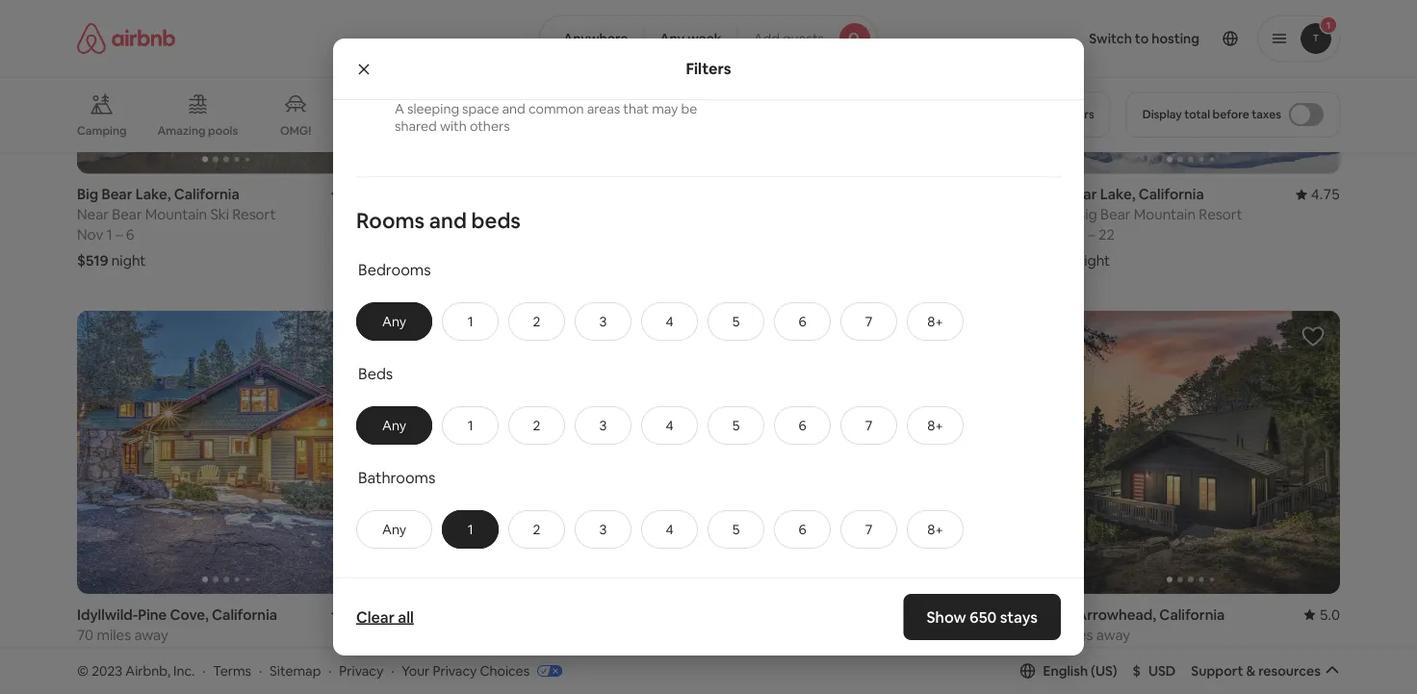 Task type: vqa. For each thing, say whether or not it's contained in the screenshot.
Rating 4.88 out of 5; 86 reviews Image
no



Task type: describe. For each thing, give the bounding box(es) containing it.
nov inside big bear lake, california near bear mountain ski resort nov 1 – 6 $519 night
[[77, 225, 103, 244]]

your
[[402, 662, 430, 679]]

clear all
[[356, 607, 414, 627]]

resort inside near bear mountain ski resort nov 1 – 6 $223
[[554, 205, 598, 224]]

add to wishlist: lake arrowhead, california image
[[1302, 325, 1325, 348]]

anywhere button
[[539, 15, 644, 62]]

support & resources button
[[1191, 662, 1340, 680]]

away inside lake arrowhead, california 51 miles away nov 10 – 15 $364 night
[[1096, 625, 1130, 644]]

mountain inside near bear mountain ski resort nov 1 – 6 $223
[[467, 205, 529, 224]]

2 for bathrooms
[[533, 521, 541, 538]]

away inside idyllwild-pine cove, california 70 miles away nov 5 – 10 $639 night
[[134, 625, 168, 644]]

terms link
[[213, 662, 251, 679]]

display total before taxes
[[1142, 107, 1281, 122]]

group for $221
[[399, 310, 697, 594]]

your privacy choices
[[402, 662, 530, 679]]

group containing amazing views
[[77, 77, 1010, 152]]

any week button
[[643, 15, 738, 62]]

your privacy choices link
[[402, 662, 562, 681]]

10 inside lake arrowhead, california 51 miles away nov 10 – 15 $364 night
[[1071, 646, 1086, 664]]

8+ button for bathrooms
[[907, 510, 964, 549]]

near bear mountain ski resort nov 1 – 6 $223
[[399, 205, 598, 270]]

night inside big bear lake, california near big bear mountain resort nov 17 – 22 night
[[1076, 251, 1110, 270]]

choices
[[480, 662, 530, 679]]

1 inside running spring, california near snow valley mountain resort nov 1 – 6 $221 night
[[428, 646, 434, 664]]

shared
[[395, 117, 437, 135]]

inc.
[[173, 662, 195, 679]]

4 for bedrooms
[[666, 313, 674, 330]]

2 horizontal spatial big
[[1077, 205, 1097, 224]]

4 button for bedrooms
[[641, 302, 698, 341]]

show map
[[664, 577, 730, 595]]

8+ element for beds
[[927, 417, 943, 434]]

views
[[489, 123, 520, 138]]

show 650 stays link
[[904, 594, 1061, 640]]

guests
[[783, 30, 824, 47]]

miles inside idyllwild-pine cove, california 70 miles away nov 5 – 10 $639 night
[[97, 625, 131, 644]]

4.75 out of 5 average rating image
[[1296, 185, 1340, 204]]

3 for bathrooms
[[599, 521, 607, 538]]

total
[[1184, 107, 1210, 122]]

night inside big bear lake, california near bear mountain ski resort nov 1 – 6 $519 night
[[111, 251, 146, 270]]

bear for nov
[[433, 205, 464, 224]]

idyllwild-
[[77, 605, 138, 624]]

4.75 out of 5 average rating image
[[331, 185, 375, 204]]

17
[[1071, 225, 1085, 244]]

california inside running spring, california near snow valley mountain resort nov 1 – 6 $221 night
[[507, 605, 573, 624]]

english (us)
[[1043, 662, 1117, 680]]

$
[[1133, 662, 1141, 680]]

show 650 stays
[[927, 607, 1038, 627]]

6 button for beds
[[774, 406, 831, 445]]

70
[[77, 625, 94, 644]]

mountain inside big bear lake, california near bear mountain ski resort nov 1 – 6 $519 night
[[145, 205, 207, 224]]

night inside idyllwild-pine cove, california 70 miles away nov 5 – 10 $639 night
[[114, 672, 148, 690]]

4 for beds
[[666, 417, 674, 434]]

10 inside idyllwild-pine cove, california 70 miles away nov 5 – 10 $639 night
[[128, 646, 143, 664]]

rooms
[[356, 206, 425, 234]]

bear for bear
[[101, 185, 132, 204]]

51
[[1042, 625, 1056, 644]]

night inside running spring, california near snow valley mountain resort nov 1 – 6 $221 night
[[433, 672, 467, 690]]

7 for bedrooms
[[865, 313, 873, 330]]

big bear lake, california near bear mountain ski resort nov 1 – 6 $519 night
[[77, 185, 276, 270]]

2 button for bathrooms
[[508, 510, 565, 549]]

3 for beds
[[599, 417, 607, 434]]

$270
[[720, 672, 753, 690]]

3 button for bathrooms
[[575, 510, 632, 549]]

– inside big bear lake, california near big bear mountain resort nov 17 – 22 night
[[1088, 225, 1095, 244]]

running
[[399, 605, 454, 624]]

6 inside big bear lake, california near bear mountain ski resort nov 1 – 6 $519 night
[[126, 225, 134, 244]]

$639
[[77, 672, 111, 690]]

may
[[652, 100, 678, 117]]

a sleeping space and common areas that may be shared with others
[[395, 100, 697, 135]]

filters dialog
[[333, 0, 1084, 656]]

1 button for bedrooms
[[442, 302, 499, 341]]

any week
[[660, 30, 722, 47]]

any element for bedrooms
[[376, 313, 412, 330]]

– inside lake arrowhead, california 51 miles away nov 10 – 15 $364 night
[[1089, 646, 1096, 664]]

lake arrowhead, california
[[720, 605, 903, 624]]

any button for bedrooms
[[356, 302, 432, 341]]

snow
[[433, 625, 470, 644]]

7 for beds
[[865, 417, 873, 434]]

any for any "element" corresponding to beds
[[382, 417, 406, 434]]

add guests button
[[737, 15, 878, 62]]

$ usd
[[1133, 662, 1176, 680]]

lake arrowhead, california 51 miles away nov 10 – 15 $364 night
[[1042, 605, 1225, 690]]

lake, for bear
[[1100, 185, 1136, 204]]

5 button for bathrooms
[[708, 510, 764, 549]]

space
[[462, 100, 499, 117]]

2 button for beds
[[508, 406, 565, 445]]

pine
[[138, 605, 167, 624]]

$519
[[77, 251, 108, 270]]

15
[[1099, 646, 1113, 664]]

any for any week
[[660, 30, 685, 47]]

california inside lake arrowhead, california 51 miles away nov 10 – 15 $364 night
[[1159, 605, 1225, 624]]

6 inside near bear mountain ski resort nov 1 – 6 $223
[[448, 225, 456, 244]]

beds
[[471, 206, 521, 234]]

running spring, california near snow valley mountain resort nov 1 – 6 $221 night
[[399, 605, 624, 690]]

a
[[395, 100, 404, 117]]

8+ for beds
[[927, 417, 943, 434]]

add
[[754, 30, 780, 47]]

5 for bathrooms
[[732, 521, 740, 538]]

night inside lake arrowhead, california 51 miles away nov 10 – 15 $364 night
[[1079, 672, 1113, 690]]

4.96
[[989, 605, 1019, 624]]

5.0
[[1320, 605, 1340, 624]]

© 2023 airbnb, inc. ·
[[77, 662, 205, 679]]

2 for bedrooms
[[533, 313, 541, 330]]

big for big bear lake, california near big bear mountain resort nov 17 – 22 night
[[1042, 185, 1063, 204]]

clear
[[356, 607, 395, 627]]

$364
[[1042, 672, 1076, 690]]

bathrooms
[[358, 467, 436, 487]]

22
[[1099, 225, 1115, 244]]

ski inside big bear lake, california near bear mountain ski resort nov 1 – 6 $519 night
[[210, 205, 229, 224]]

– inside running spring, california near snow valley mountain resort nov 1 – 6 $221 night
[[437, 646, 444, 664]]

miles inside lake arrowhead, california 51 miles away nov 10 – 15 $364 night
[[1059, 625, 1093, 644]]

arrowhead, for lake arrowhead, california 51 miles away nov 10 – 15 $364 night
[[1077, 605, 1156, 624]]

8+ for bathrooms
[[927, 521, 943, 538]]

4 button for bathrooms
[[641, 510, 698, 549]]

7 button for bedrooms
[[841, 302, 897, 341]]

privacy inside the your privacy choices 'link'
[[433, 662, 477, 679]]

cove,
[[170, 605, 209, 624]]

california inside idyllwild-pine cove, california 70 miles away nov 5 – 10 $639 night
[[212, 605, 277, 624]]

airbnb,
[[125, 662, 170, 679]]

map
[[702, 577, 730, 595]]

profile element
[[901, 0, 1340, 77]]

support
[[1191, 662, 1243, 680]]

near inside running spring, california near snow valley mountain resort nov 1 – 6 $221 night
[[399, 625, 430, 644]]

usd
[[1148, 662, 1176, 680]]

bedrooms
[[358, 259, 431, 279]]

– inside idyllwild-pine cove, california 70 miles away nov 5 – 10 $639 night
[[118, 646, 125, 664]]

1 inside near bear mountain ski resort nov 1 – 6 $223
[[428, 225, 434, 244]]

sleeping
[[407, 100, 459, 117]]

support & resources
[[1191, 662, 1321, 680]]

amazing pools
[[157, 123, 238, 138]]

sitemap link
[[270, 662, 321, 679]]

7 button for bathrooms
[[841, 510, 897, 549]]

california inside big bear lake, california near big bear mountain resort nov 17 – 22 night
[[1139, 185, 1204, 204]]

arrowhead, for lake arrowhead, california
[[755, 605, 835, 624]]

3 button for beds
[[575, 406, 632, 445]]

– inside big bear lake, california near bear mountain ski resort nov 1 – 6 $519 night
[[116, 225, 123, 244]]

&
[[1246, 662, 1256, 680]]

add guests
[[754, 30, 824, 47]]

near inside big bear lake, california near big bear mountain resort nov 17 – 22 night
[[1042, 205, 1073, 224]]

– inside nov 1 – 6 $270 night
[[759, 646, 766, 664]]

domes
[[361, 123, 400, 138]]

resources
[[1258, 662, 1321, 680]]

terms
[[213, 662, 251, 679]]

be
[[681, 100, 697, 117]]

(us)
[[1091, 662, 1117, 680]]

all
[[398, 607, 414, 627]]

and inside a sleeping space and common areas that may be shared with others
[[502, 100, 525, 117]]

english (us) button
[[1020, 662, 1117, 680]]

4.79 out of 5 average rating image
[[331, 605, 375, 624]]

english
[[1043, 662, 1088, 680]]

4 button for beds
[[641, 406, 698, 445]]

4 for bathrooms
[[666, 521, 674, 538]]

terms · sitemap · privacy ·
[[213, 662, 394, 679]]



Task type: locate. For each thing, give the bounding box(es) containing it.
amazing views
[[438, 123, 520, 138]]

show for show 650 stays
[[927, 607, 966, 627]]

2 vertical spatial 3 button
[[575, 510, 632, 549]]

any element for beds
[[376, 417, 412, 434]]

3 3 from the top
[[599, 521, 607, 538]]

stays
[[1000, 607, 1038, 627]]

that
[[623, 100, 649, 117]]

2 5 button from the top
[[708, 406, 764, 445]]

show map button
[[645, 563, 772, 609]]

1 vertical spatial and
[[429, 206, 467, 234]]

any inside search box
[[660, 30, 685, 47]]

3 8+ element from the top
[[927, 521, 943, 538]]

nov inside nov 1 – 6 $270 night
[[720, 646, 746, 664]]

any element up bathrooms
[[376, 417, 412, 434]]

1 10 from the left
[[128, 646, 143, 664]]

0 vertical spatial any element
[[376, 313, 412, 330]]

group for $364
[[1042, 310, 1340, 594]]

2 2 button from the top
[[508, 406, 565, 445]]

2 vertical spatial 2
[[533, 521, 541, 538]]

0 horizontal spatial away
[[134, 625, 168, 644]]

2 7 from the top
[[865, 417, 873, 434]]

4.75
[[1311, 185, 1340, 204]]

0 vertical spatial 8+ element
[[927, 313, 943, 330]]

2023
[[92, 662, 122, 679]]

0 horizontal spatial big
[[77, 185, 98, 204]]

near inside near bear mountain ski resort nov 1 – 6 $223
[[399, 205, 430, 224]]

0 vertical spatial 3 button
[[575, 302, 632, 341]]

5 button for bedrooms
[[708, 302, 764, 341]]

away
[[134, 625, 168, 644], [1096, 625, 1130, 644]]

2 · from the left
[[259, 662, 262, 679]]

1 vertical spatial 3 button
[[575, 406, 632, 445]]

2 button
[[508, 302, 565, 341], [508, 406, 565, 445], [508, 510, 565, 549]]

2 vertical spatial any element
[[376, 521, 412, 538]]

1 horizontal spatial away
[[1096, 625, 1130, 644]]

show inside show 650 stays link
[[927, 607, 966, 627]]

lake, inside big bear lake, california near bear mountain ski resort nov 1 – 6 $519 night
[[135, 185, 171, 204]]

5 for beds
[[732, 417, 740, 434]]

lake, down amazing pools
[[135, 185, 171, 204]]

filters
[[686, 59, 731, 78]]

lake up 51
[[1042, 605, 1074, 624]]

beds
[[358, 363, 393, 383]]

nov inside big bear lake, california near big bear mountain resort nov 17 – 22 night
[[1042, 225, 1068, 244]]

3 button
[[575, 302, 632, 341], [575, 406, 632, 445], [575, 510, 632, 549]]

1 4 button from the top
[[641, 302, 698, 341]]

lake down map
[[720, 605, 752, 624]]

spring,
[[457, 605, 504, 624]]

2 3 from the top
[[599, 417, 607, 434]]

nov left 17
[[1042, 225, 1068, 244]]

0 horizontal spatial arrowhead,
[[755, 605, 835, 624]]

any for 1st any "element" from the bottom of the filters dialog
[[382, 521, 406, 538]]

1 3 from the top
[[599, 313, 607, 330]]

bear
[[101, 185, 132, 204], [1066, 185, 1097, 204], [112, 205, 142, 224], [433, 205, 464, 224], [1100, 205, 1131, 224]]

3 2 button from the top
[[508, 510, 565, 549]]

group for $270
[[720, 310, 1019, 594]]

0 vertical spatial 5 button
[[708, 302, 764, 341]]

3
[[599, 313, 607, 330], [599, 417, 607, 434], [599, 521, 607, 538]]

show for show map
[[664, 577, 699, 595]]

1 horizontal spatial big
[[1042, 185, 1063, 204]]

2 ski from the left
[[532, 205, 551, 224]]

1 inside big bear lake, california near bear mountain ski resort nov 1 – 6 $519 night
[[106, 225, 112, 244]]

any button down bathrooms
[[356, 510, 432, 549]]

camping
[[77, 123, 127, 138]]

2 4 button from the top
[[641, 406, 698, 445]]

0 vertical spatial 1 button
[[442, 302, 499, 341]]

6 inside running spring, california near snow valley mountain resort nov 1 – 6 $221 night
[[448, 646, 456, 664]]

8+ element for bathrooms
[[927, 521, 943, 538]]

3 4 from the top
[[666, 521, 674, 538]]

1 7 button from the top
[[841, 302, 897, 341]]

2 6 button from the top
[[774, 406, 831, 445]]

0 vertical spatial 3
[[599, 313, 607, 330]]

–
[[116, 225, 123, 244], [437, 225, 444, 244], [1088, 225, 1095, 244], [118, 646, 125, 664], [437, 646, 444, 664], [759, 646, 766, 664], [1089, 646, 1096, 664]]

3 any button from the top
[[356, 510, 432, 549]]

clear all button
[[347, 598, 423, 636]]

nov 1 – 6 $270 night
[[720, 646, 791, 690]]

with
[[440, 117, 467, 135]]

lake inside lake arrowhead, california 51 miles away nov 10 – 15 $364 night
[[1042, 605, 1074, 624]]

and up 'views'
[[502, 100, 525, 117]]

before
[[1213, 107, 1249, 122]]

3 4 button from the top
[[641, 510, 698, 549]]

0 horizontal spatial privacy
[[339, 662, 383, 679]]

2 any button from the top
[[356, 406, 432, 445]]

2 vertical spatial 6 button
[[774, 510, 831, 549]]

1 7 from the top
[[865, 313, 873, 330]]

·
[[202, 662, 205, 679], [259, 662, 262, 679], [329, 662, 332, 679], [391, 662, 394, 679]]

mountain inside running spring, california near snow valley mountain resort nov 1 – 6 $221 night
[[515, 625, 577, 644]]

0 horizontal spatial amazing
[[157, 123, 206, 138]]

1 privacy from the left
[[339, 662, 383, 679]]

miles right 51
[[1059, 625, 1093, 644]]

1 vertical spatial 8+
[[927, 417, 943, 434]]

0 vertical spatial any button
[[356, 302, 432, 341]]

nov inside running spring, california near snow valley mountain resort nov 1 – 6 $221 night
[[399, 646, 425, 664]]

2 4 from the top
[[666, 417, 674, 434]]

amazing left pools
[[157, 123, 206, 138]]

4.96 out of 5 average rating image
[[974, 605, 1019, 624]]

– inside near bear mountain ski resort nov 1 – 6 $223
[[437, 225, 444, 244]]

amazing for amazing views
[[438, 123, 486, 138]]

1 vertical spatial 1 button
[[442, 406, 499, 445]]

bear for big
[[1066, 185, 1097, 204]]

0 vertical spatial 6 button
[[774, 302, 831, 341]]

1 5 button from the top
[[708, 302, 764, 341]]

rooms and beds
[[356, 206, 521, 234]]

1 1 button from the top
[[442, 302, 499, 341]]

1 vertical spatial any button
[[356, 406, 432, 445]]

amazing
[[438, 123, 486, 138], [157, 123, 206, 138]]

2 8+ element from the top
[[927, 417, 943, 434]]

1 4 from the top
[[666, 313, 674, 330]]

2 miles from the left
[[1059, 625, 1093, 644]]

6 inside nov 1 – 6 $270 night
[[769, 646, 778, 664]]

3 8+ from the top
[[927, 521, 943, 538]]

· left privacy link at bottom left
[[329, 662, 332, 679]]

week
[[688, 30, 722, 47]]

1 horizontal spatial miles
[[1059, 625, 1093, 644]]

privacy down "snow"
[[433, 662, 477, 679]]

· right terms
[[259, 662, 262, 679]]

1 6 button from the top
[[774, 302, 831, 341]]

0 vertical spatial 8+
[[927, 313, 943, 330]]

5
[[732, 313, 740, 330], [732, 417, 740, 434], [732, 521, 740, 538], [106, 646, 114, 664]]

3 · from the left
[[329, 662, 332, 679]]

1 horizontal spatial amazing
[[438, 123, 486, 138]]

2 vertical spatial 4
[[666, 521, 674, 538]]

3 button for bedrooms
[[575, 302, 632, 341]]

any element down bathrooms
[[376, 521, 412, 538]]

8+ button for bedrooms
[[907, 302, 964, 341]]

night down 15
[[1079, 672, 1113, 690]]

$223
[[399, 251, 432, 270]]

1 horizontal spatial lake
[[1042, 605, 1074, 624]]

any button down the bedrooms
[[356, 302, 432, 341]]

1 button for beds
[[442, 406, 499, 445]]

near up 17
[[1042, 205, 1073, 224]]

None search field
[[539, 15, 878, 62]]

2 8+ from the top
[[927, 417, 943, 434]]

1 horizontal spatial and
[[502, 100, 525, 117]]

mountain inside big bear lake, california near big bear mountain resort nov 17 – 22 night
[[1134, 205, 1196, 224]]

4.79
[[346, 605, 375, 624]]

4 · from the left
[[391, 662, 394, 679]]

1 vertical spatial 2
[[533, 417, 541, 434]]

nov inside lake arrowhead, california 51 miles away nov 10 – 15 $364 night
[[1042, 646, 1068, 664]]

california inside big bear lake, california near bear mountain ski resort nov 1 – 6 $519 night
[[174, 185, 239, 204]]

6 button for bathrooms
[[774, 510, 831, 549]]

display total before taxes button
[[1126, 91, 1340, 138]]

nov down 51
[[1042, 646, 1068, 664]]

0 vertical spatial 2
[[533, 313, 541, 330]]

0 vertical spatial 8+ button
[[907, 302, 964, 341]]

big for big bear lake, california near bear mountain ski resort nov 1 – 6 $519 night
[[77, 185, 98, 204]]

6 button
[[774, 302, 831, 341], [774, 406, 831, 445], [774, 510, 831, 549]]

1 any button from the top
[[356, 302, 432, 341]]

any button for beds
[[356, 406, 432, 445]]

2 lake from the left
[[1042, 605, 1074, 624]]

any down bathrooms
[[382, 521, 406, 538]]

0 horizontal spatial lake
[[720, 605, 752, 624]]

1 horizontal spatial show
[[927, 607, 966, 627]]

3 2 from the top
[[533, 521, 541, 538]]

2 vertical spatial 3
[[599, 521, 607, 538]]

any right add to wishlist: idyllwild-pine cove, california image
[[382, 313, 406, 330]]

5 inside idyllwild-pine cove, california 70 miles away nov 5 – 10 $639 night
[[106, 646, 114, 664]]

3 7 from the top
[[865, 521, 873, 538]]

1 vertical spatial 6 button
[[774, 406, 831, 445]]

650
[[970, 607, 997, 627]]

3 5 button from the top
[[708, 510, 764, 549]]

4 button
[[641, 302, 698, 341], [641, 406, 698, 445], [641, 510, 698, 549]]

· right inc.
[[202, 662, 205, 679]]

10 left 15
[[1071, 646, 1086, 664]]

3 8+ button from the top
[[907, 510, 964, 549]]

0 vertical spatial 7 button
[[841, 302, 897, 341]]

3 3 button from the top
[[575, 510, 632, 549]]

2 vertical spatial 8+
[[927, 521, 943, 538]]

lake, up 22
[[1100, 185, 1136, 204]]

valley
[[473, 625, 512, 644]]

any left week
[[660, 30, 685, 47]]

nov inside idyllwild-pine cove, california 70 miles away nov 5 – 10 $639 night
[[77, 646, 103, 664]]

resort inside running spring, california near snow valley mountain resort nov 1 – 6 $221 night
[[580, 625, 624, 644]]

night down 22
[[1076, 251, 1110, 270]]

arrowhead,
[[755, 605, 835, 624], [1077, 605, 1156, 624]]

privacy
[[339, 662, 383, 679], [433, 662, 477, 679]]

2 10 from the left
[[1071, 646, 1086, 664]]

night right $639
[[114, 672, 148, 690]]

0 vertical spatial show
[[664, 577, 699, 595]]

arrowhead, up 15
[[1077, 605, 1156, 624]]

2 privacy from the left
[[433, 662, 477, 679]]

lake for lake arrowhead, california
[[720, 605, 752, 624]]

5 button
[[708, 302, 764, 341], [708, 406, 764, 445], [708, 510, 764, 549]]

1 8+ from the top
[[927, 313, 943, 330]]

nov inside near bear mountain ski resort nov 1 – 6 $223
[[399, 225, 425, 244]]

1 inside nov 1 – 6 $270 night
[[750, 646, 756, 664]]

6
[[126, 225, 134, 244], [448, 225, 456, 244], [799, 313, 806, 330], [799, 417, 806, 434], [799, 521, 806, 538], [448, 646, 456, 664], [769, 646, 778, 664]]

taxes
[[1252, 107, 1281, 122]]

2 button for bedrooms
[[508, 302, 565, 341]]

2 vertical spatial 8+ button
[[907, 510, 964, 549]]

2 8+ button from the top
[[907, 406, 964, 445]]

miles down the idyllwild-
[[97, 625, 131, 644]]

away down pine
[[134, 625, 168, 644]]

1 vertical spatial 4
[[666, 417, 674, 434]]

0 horizontal spatial miles
[[97, 625, 131, 644]]

6 button for bedrooms
[[774, 302, 831, 341]]

1 ski from the left
[[210, 205, 229, 224]]

3 any element from the top
[[376, 521, 412, 538]]

0 vertical spatial 7
[[865, 313, 873, 330]]

1 vertical spatial 7
[[865, 417, 873, 434]]

add to wishlist: running spring, california image
[[659, 325, 682, 348]]

any up bathrooms
[[382, 417, 406, 434]]

any for any "element" for bedrooms
[[382, 313, 406, 330]]

3 1 button from the top
[[442, 510, 499, 549]]

1 vertical spatial show
[[927, 607, 966, 627]]

near up $223
[[399, 205, 430, 224]]

4
[[666, 313, 674, 330], [666, 417, 674, 434], [666, 521, 674, 538]]

8+ element
[[927, 313, 943, 330], [927, 417, 943, 434], [927, 521, 943, 538]]

lake, for mountain
[[135, 185, 171, 204]]

0 vertical spatial 4
[[666, 313, 674, 330]]

1 horizontal spatial lake,
[[1100, 185, 1136, 204]]

nov up $270
[[720, 646, 746, 664]]

7 for bathrooms
[[865, 521, 873, 538]]

near inside big bear lake, california near bear mountain ski resort nov 1 – 6 $519 night
[[77, 205, 109, 224]]

1 horizontal spatial arrowhead,
[[1077, 605, 1156, 624]]

2 arrowhead, from the left
[[1077, 605, 1156, 624]]

nov up $221
[[399, 646, 425, 664]]

2 vertical spatial 7
[[865, 521, 873, 538]]

1 vertical spatial 7 button
[[841, 406, 897, 445]]

1 vertical spatial 4 button
[[641, 406, 698, 445]]

1 2 from the top
[[533, 313, 541, 330]]

1 vertical spatial 3
[[599, 417, 607, 434]]

0 horizontal spatial ski
[[210, 205, 229, 224]]

3 7 button from the top
[[841, 510, 897, 549]]

1 miles from the left
[[97, 625, 131, 644]]

night right $519
[[111, 251, 146, 270]]

2 vertical spatial 4 button
[[641, 510, 698, 549]]

1 lake from the left
[[720, 605, 752, 624]]

1 arrowhead, from the left
[[755, 605, 835, 624]]

lake, inside big bear lake, california near big bear mountain resort nov 17 – 22 night
[[1100, 185, 1136, 204]]

· left your
[[391, 662, 394, 679]]

amazing down space
[[438, 123, 486, 138]]

7 button for beds
[[841, 406, 897, 445]]

1 away from the left
[[134, 625, 168, 644]]

8+ button for beds
[[907, 406, 964, 445]]

lake for lake arrowhead, california 51 miles away nov 10 – 15 $364 night
[[1042, 605, 1074, 624]]

show left 650
[[927, 607, 966, 627]]

mountain
[[145, 205, 207, 224], [467, 205, 529, 224], [1134, 205, 1196, 224], [515, 625, 577, 644]]

3 6 button from the top
[[774, 510, 831, 549]]

ski inside near bear mountain ski resort nov 1 – 6 $223
[[532, 205, 551, 224]]

any element
[[376, 313, 412, 330], [376, 417, 412, 434], [376, 521, 412, 538]]

5.0 out of 5 average rating image
[[1304, 605, 1340, 624]]

1 horizontal spatial privacy
[[433, 662, 477, 679]]

privacy link
[[339, 662, 383, 679]]

arrowhead, inside lake arrowhead, california 51 miles away nov 10 – 15 $364 night
[[1077, 605, 1156, 624]]

3 for bedrooms
[[599, 313, 607, 330]]

1 vertical spatial any element
[[376, 417, 412, 434]]

1 · from the left
[[202, 662, 205, 679]]

2 any element from the top
[[376, 417, 412, 434]]

any button up bathrooms
[[356, 406, 432, 445]]

bear inside near bear mountain ski resort nov 1 – 6 $223
[[433, 205, 464, 224]]

8+ element for bedrooms
[[927, 313, 943, 330]]

2 7 button from the top
[[841, 406, 897, 445]]

2 vertical spatial 7 button
[[841, 510, 897, 549]]

2 vertical spatial 1 button
[[442, 510, 499, 549]]

show
[[664, 577, 699, 595], [927, 607, 966, 627]]

and left beds
[[429, 206, 467, 234]]

group for $639
[[77, 310, 375, 594]]

0 horizontal spatial lake,
[[135, 185, 171, 204]]

display
[[1142, 107, 1182, 122]]

0 vertical spatial 2 button
[[508, 302, 565, 341]]

1 2 button from the top
[[508, 302, 565, 341]]

8+ for bedrooms
[[927, 313, 943, 330]]

any
[[660, 30, 685, 47], [382, 313, 406, 330], [382, 417, 406, 434], [382, 521, 406, 538]]

2 vertical spatial 5 button
[[708, 510, 764, 549]]

near up $519
[[77, 205, 109, 224]]

2 lake, from the left
[[1100, 185, 1136, 204]]

0 horizontal spatial show
[[664, 577, 699, 595]]

any button
[[356, 302, 432, 341], [356, 406, 432, 445], [356, 510, 432, 549]]

0 horizontal spatial 10
[[128, 646, 143, 664]]

night right your
[[433, 672, 467, 690]]

amazing for amazing pools
[[157, 123, 206, 138]]

2 away from the left
[[1096, 625, 1130, 644]]

1 horizontal spatial ski
[[532, 205, 551, 224]]

omg!
[[280, 123, 311, 138]]

resort inside big bear lake, california near big bear mountain resort nov 17 – 22 night
[[1199, 205, 1243, 224]]

night inside nov 1 – 6 $270 night
[[757, 672, 791, 690]]

1
[[106, 225, 112, 244], [428, 225, 434, 244], [468, 313, 473, 330], [468, 417, 473, 434], [468, 521, 473, 538], [428, 646, 434, 664], [750, 646, 756, 664]]

10 right 2023 on the bottom of page
[[128, 646, 143, 664]]

0 horizontal spatial and
[[429, 206, 467, 234]]

1 vertical spatial 8+ button
[[907, 406, 964, 445]]

group
[[77, 77, 1010, 152], [77, 310, 375, 594], [399, 310, 697, 594], [720, 310, 1019, 594], [1042, 310, 1340, 594]]

idyllwild-pine cove, california 70 miles away nov 5 – 10 $639 night
[[77, 605, 277, 690]]

nov up $223
[[399, 225, 425, 244]]

2 3 button from the top
[[575, 406, 632, 445]]

2 vertical spatial 2 button
[[508, 510, 565, 549]]

big bear lake, california near big bear mountain resort nov 17 – 22 night
[[1042, 185, 1243, 270]]

1 vertical spatial 2 button
[[508, 406, 565, 445]]

nov up $519
[[77, 225, 103, 244]]

1 vertical spatial 5 button
[[708, 406, 764, 445]]

5 for bedrooms
[[732, 313, 740, 330]]

0 vertical spatial 4 button
[[641, 302, 698, 341]]

1 vertical spatial 8+ element
[[927, 417, 943, 434]]

1 lake, from the left
[[135, 185, 171, 204]]

2 vertical spatial any button
[[356, 510, 432, 549]]

ski right beds
[[532, 205, 551, 224]]

2 for beds
[[533, 417, 541, 434]]

$221
[[399, 672, 430, 690]]

2
[[533, 313, 541, 330], [533, 417, 541, 434], [533, 521, 541, 538]]

any element right add to wishlist: idyllwild-pine cove, california image
[[376, 313, 412, 330]]

night right $270
[[757, 672, 791, 690]]

add to wishlist: idyllwild-pine cove, california image
[[337, 325, 360, 348]]

none search field containing anywhere
[[539, 15, 878, 62]]

ski down pools
[[210, 205, 229, 224]]

nov down 70
[[77, 646, 103, 664]]

1 button
[[442, 302, 499, 341], [442, 406, 499, 445], [442, 510, 499, 549]]

©
[[77, 662, 89, 679]]

areas
[[587, 100, 620, 117]]

8+
[[927, 313, 943, 330], [927, 417, 943, 434], [927, 521, 943, 538]]

nov
[[77, 225, 103, 244], [399, 225, 425, 244], [1042, 225, 1068, 244], [77, 646, 103, 664], [399, 646, 425, 664], [720, 646, 746, 664], [1042, 646, 1068, 664]]

0 vertical spatial and
[[502, 100, 525, 117]]

show left map
[[664, 577, 699, 595]]

show inside button
[[664, 577, 699, 595]]

5 button for beds
[[708, 406, 764, 445]]

resort inside big bear lake, california near bear mountain ski resort nov 1 – 6 $519 night
[[232, 205, 276, 224]]

away up 15
[[1096, 625, 1130, 644]]

resort
[[232, 205, 276, 224], [554, 205, 598, 224], [1199, 205, 1243, 224], [580, 625, 624, 644]]

2 2 from the top
[[533, 417, 541, 434]]

1 8+ element from the top
[[927, 313, 943, 330]]

1 8+ button from the top
[[907, 302, 964, 341]]

1 3 button from the top
[[575, 302, 632, 341]]

1 horizontal spatial 10
[[1071, 646, 1086, 664]]

big inside big bear lake, california near bear mountain ski resort nov 1 – 6 $519 night
[[77, 185, 98, 204]]

sitemap
[[270, 662, 321, 679]]

1 any element from the top
[[376, 313, 412, 330]]

near down running
[[399, 625, 430, 644]]

night
[[111, 251, 146, 270], [1076, 251, 1110, 270], [114, 672, 148, 690], [433, 672, 467, 690], [757, 672, 791, 690], [1079, 672, 1113, 690]]

california
[[174, 185, 239, 204], [1139, 185, 1204, 204], [212, 605, 277, 624], [507, 605, 573, 624], [838, 605, 903, 624], [1159, 605, 1225, 624]]

others
[[470, 117, 510, 135]]

2 vertical spatial 8+ element
[[927, 521, 943, 538]]

arrowhead, up nov 1 – 6 $270 night
[[755, 605, 835, 624]]

privacy left $221
[[339, 662, 383, 679]]

2 1 button from the top
[[442, 406, 499, 445]]



